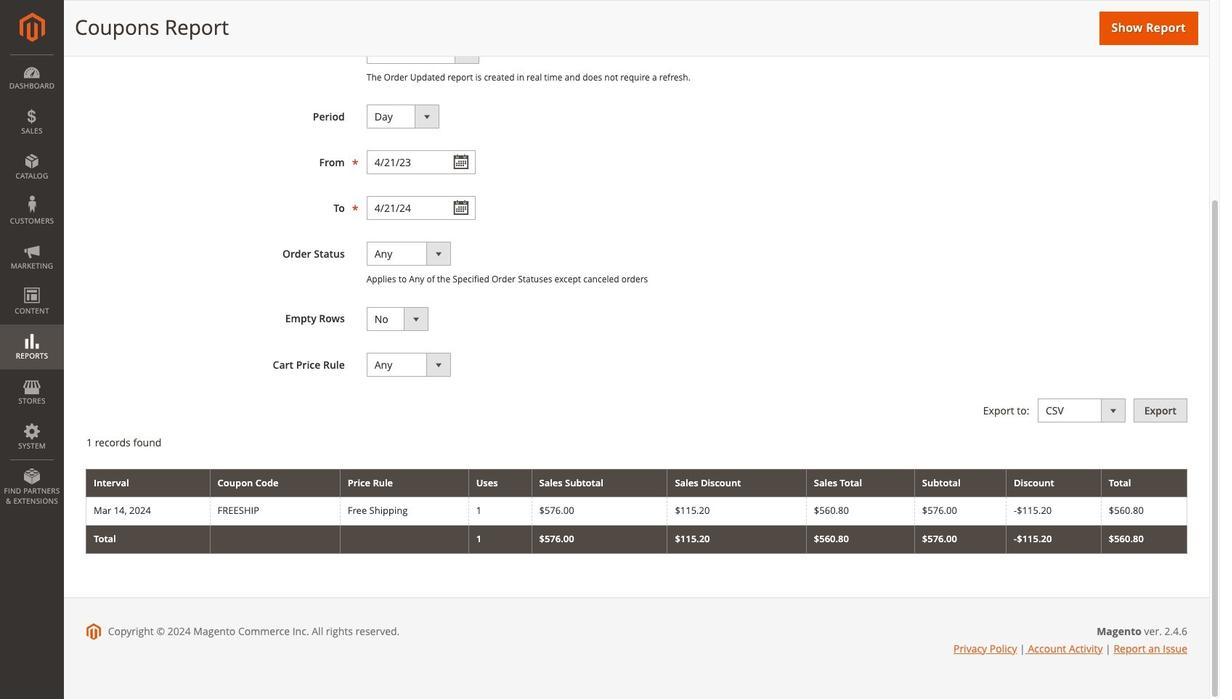 Task type: vqa. For each thing, say whether or not it's contained in the screenshot.
from text box
no



Task type: locate. For each thing, give the bounding box(es) containing it.
menu bar
[[0, 55, 64, 514]]

None text field
[[367, 151, 476, 175], [367, 196, 476, 220], [367, 151, 476, 175], [367, 196, 476, 220]]

magento admin panel image
[[19, 12, 45, 42]]



